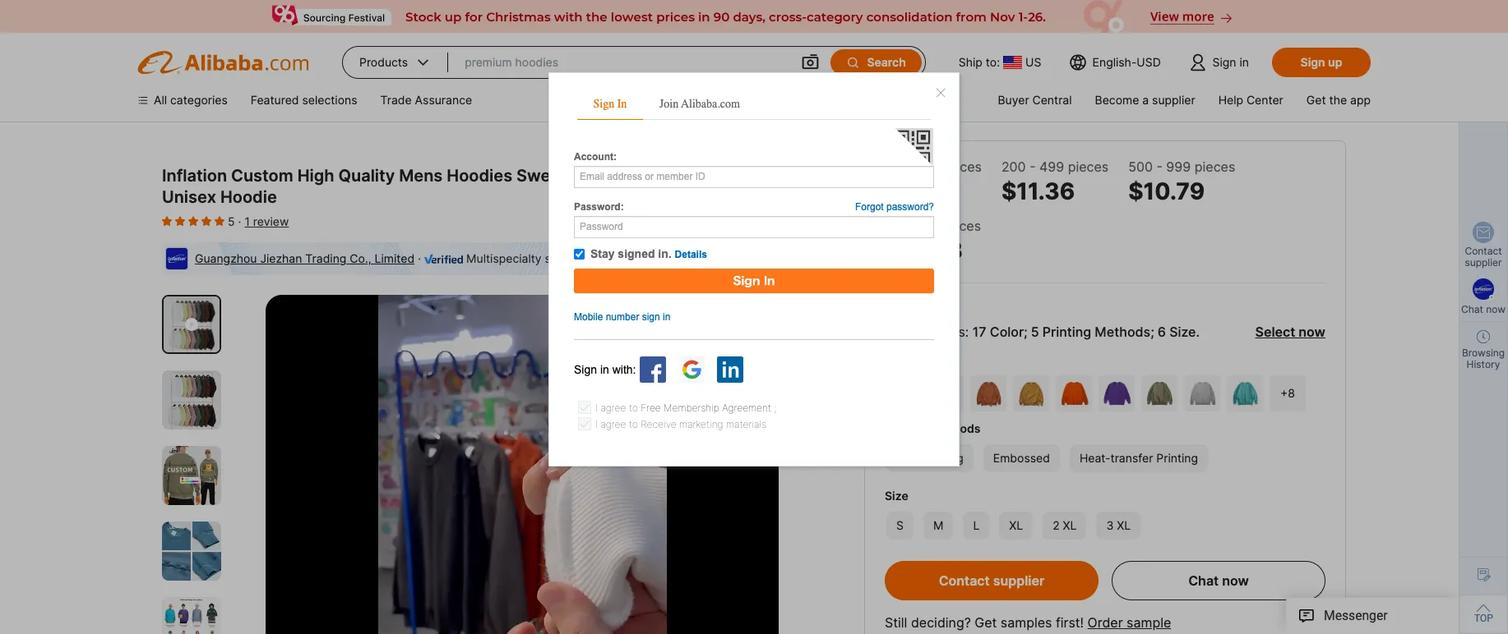 Task type: vqa. For each thing, say whether or not it's contained in the screenshot.
99
no



Task type: locate. For each thing, give the bounding box(es) containing it.
contact supplier button
[[885, 562, 1099, 601]]

1 vertical spatial chat
[[1188, 573, 1219, 590]]

999
[[1166, 159, 1191, 175]]

now
[[1486, 303, 1506, 316], [1299, 324, 1326, 340], [1222, 573, 1249, 590]]

0 vertical spatial i
[[595, 402, 598, 414]]

1 favorites filling image from the left
[[175, 215, 185, 228]]

color
[[990, 324, 1024, 340]]

xl right l
[[1009, 519, 1023, 533]]

order sample link
[[1088, 615, 1171, 632]]

2 - from the left
[[1030, 159, 1036, 175]]

unisex
[[162, 187, 216, 207]]

sign left in on the left top of page
[[593, 97, 614, 111]]

0 vertical spatial size
[[1169, 324, 1196, 340]]

agree left the free
[[601, 402, 626, 414]]

30 - 199 pieces $11.93
[[885, 159, 982, 206]]

xl link
[[998, 511, 1035, 542]]

3 xl link
[[1095, 511, 1142, 542]]

- inside '200 - 499 pieces $11.36'
[[1030, 159, 1036, 175]]

printing right color
[[1043, 324, 1091, 340]]

- right 30
[[905, 159, 911, 175]]

pieces for $10.79
[[1195, 159, 1235, 175]]

; left 6
[[1150, 324, 1154, 340]]

- for $11.93
[[905, 159, 911, 175]]

2 xl
[[1053, 519, 1077, 533]]

$10.79
[[1128, 178, 1205, 206]]

get
[[1306, 93, 1326, 107], [975, 615, 997, 632]]

puff printing
[[896, 451, 964, 465]]

methods up puff printing
[[931, 422, 981, 436]]

printing
[[1043, 324, 1091, 340], [885, 422, 928, 436], [922, 451, 964, 465], [1156, 451, 1198, 465]]

mens
[[399, 166, 443, 186]]

help center
[[1218, 93, 1283, 107]]

inflation
[[162, 166, 227, 186]]

contact supplier
[[1465, 245, 1502, 269], [939, 573, 1045, 590]]

0 horizontal spatial 5
[[228, 215, 235, 229]]

cn
[[651, 252, 668, 266]]

xl for 3 xl
[[1117, 519, 1131, 533]]

0 horizontal spatial chat
[[1188, 573, 1219, 590]]

5 right color
[[1031, 324, 1039, 340]]

1 vertical spatial chat now
[[1188, 573, 1249, 590]]

$11.36
[[1001, 178, 1075, 206]]

cotton
[[616, 166, 670, 186]]

1 horizontal spatial ;
[[1024, 324, 1028, 340]]

- inside 30 - 199 pieces $11.93
[[905, 159, 911, 175]]

; right 17
[[1024, 324, 1028, 340]]

0 vertical spatial methods
[[1095, 324, 1150, 340]]

size right 6
[[1169, 324, 1196, 340]]

transfer
[[1111, 451, 1153, 465]]

alibaba.com
[[681, 97, 740, 111]]

2 i from the top
[[595, 418, 598, 431]]

total options: 17 color ; 5 printing methods ; 6 size .
[[885, 324, 1200, 340]]

0 vertical spatial now
[[1486, 303, 1506, 316]]

i for i agree to free membership agreement ;
[[595, 402, 598, 414]]

sign in
[[593, 97, 627, 111]]

1 horizontal spatial chat now
[[1461, 303, 1506, 316]]

1 horizontal spatial -
[[1030, 159, 1036, 175]]

- right the 200
[[1030, 159, 1036, 175]]

get the app
[[1306, 93, 1371, 107]]

1 horizontal spatial contact supplier
[[1465, 245, 1502, 269]]

0 horizontal spatial chat now
[[1188, 573, 1249, 590]]

1 i from the top
[[595, 402, 598, 414]]

jiezhan
[[260, 252, 302, 266]]

3 xl from the left
[[1117, 519, 1131, 533]]

premium hoodies text field
[[465, 48, 784, 77]]

2 horizontal spatial sign
[[1301, 55, 1325, 69]]

puff
[[896, 451, 919, 465]]

agree for i agree to free membership agreement ;
[[601, 402, 626, 414]]

1 horizontal spatial contact
[[1465, 245, 1502, 257]]

1 to from the top
[[629, 402, 638, 414]]

0 vertical spatial contact
[[1465, 245, 1502, 257]]

review
[[253, 215, 289, 229]]

pieces right 199
[[941, 159, 982, 175]]

trade
[[380, 93, 412, 107]]

hoodie
[[220, 187, 277, 207]]

pieces inside 500 - 999 pieces $10.79
[[1195, 159, 1235, 175]]

in
[[1240, 55, 1249, 69]]

1 horizontal spatial sign
[[1213, 55, 1236, 69]]

0 horizontal spatial sign
[[593, 97, 614, 111]]

i left the free
[[595, 402, 598, 414]]

inflation custom high quality mens hoodies sweatshirts cotton pullover men unisex hoodie
[[162, 166, 777, 207]]

0 horizontal spatial get
[[975, 615, 997, 632]]

5 left 1
[[228, 215, 235, 229]]

methods left 6
[[1095, 324, 1150, 340]]

2 vertical spatial now
[[1222, 573, 1249, 590]]

1 horizontal spatial get
[[1306, 93, 1326, 107]]

>=
[[885, 218, 902, 234]]

now inside button
[[1222, 573, 1249, 590]]

1 agree from the top
[[601, 402, 626, 414]]

materials
[[726, 418, 766, 431]]

;
[[1024, 324, 1028, 340], [1150, 324, 1154, 340], [774, 402, 777, 414]]

variations
[[885, 301, 957, 318]]

favorites filling image
[[175, 215, 185, 228], [188, 215, 198, 228], [201, 215, 211, 228], [215, 215, 224, 228]]

join alibaba.com
[[659, 97, 740, 111]]

xl
[[1009, 519, 1023, 533], [1063, 519, 1077, 533], [1117, 519, 1131, 533]]

men
[[743, 166, 777, 186]]

favorites filling image
[[162, 215, 172, 228], [162, 215, 172, 228], [175, 215, 185, 228], [188, 215, 198, 228], [201, 215, 211, 228], [215, 215, 224, 228]]

to for free
[[629, 402, 638, 414]]

2 horizontal spatial now
[[1486, 303, 1506, 316]]

0 vertical spatial to
[[629, 402, 638, 414]]

1 horizontal spatial size
[[1169, 324, 1196, 340]]

3 - from the left
[[1157, 159, 1163, 175]]

i left receive
[[595, 418, 598, 431]]

heat-
[[1080, 451, 1111, 465]]

1 vertical spatial methods
[[931, 422, 981, 436]]

1 vertical spatial contact supplier
[[939, 573, 1045, 590]]

size
[[1169, 324, 1196, 340], [885, 489, 908, 503]]

0 horizontal spatial ;
[[774, 402, 777, 414]]

pieces right 499
[[1068, 159, 1109, 175]]

center
[[1247, 93, 1283, 107]]

to left the free
[[629, 402, 638, 414]]

to left receive
[[629, 418, 638, 431]]

+
[[1280, 386, 1288, 400]]

0 horizontal spatial methods
[[931, 422, 981, 436]]

methods
[[1095, 324, 1150, 340], [931, 422, 981, 436]]

pieces inside '200 - 499 pieces $11.36'
[[1068, 159, 1109, 175]]

1 review
[[245, 215, 289, 229]]

1 vertical spatial i
[[595, 418, 598, 431]]

printing right the transfer
[[1156, 451, 1198, 465]]

contact inside button
[[939, 573, 990, 590]]

xl right 3
[[1117, 519, 1131, 533]]

2 to from the top
[[629, 418, 638, 431]]

1 vertical spatial agree
[[601, 418, 626, 431]]

pieces right 999
[[1195, 159, 1235, 175]]

get left the "samples"
[[975, 615, 997, 632]]

2 agree from the top
[[601, 418, 626, 431]]

0 vertical spatial chat
[[1461, 303, 1483, 316]]

2 horizontal spatial xl
[[1117, 519, 1131, 533]]

xl right 2 at the right bottom
[[1063, 519, 1077, 533]]

0 horizontal spatial contact
[[939, 573, 990, 590]]

- right 500
[[1157, 159, 1163, 175]]

1
[[245, 215, 250, 229]]

1 - from the left
[[905, 159, 911, 175]]

sign left up
[[1301, 55, 1325, 69]]

guangzhou
[[195, 252, 257, 266]]

app
[[1350, 93, 1371, 107]]

m link
[[922, 511, 955, 542]]

500 - 999 pieces $10.79
[[1128, 159, 1235, 206]]

sign for sign in
[[1213, 55, 1236, 69]]

get left the
[[1306, 93, 1326, 107]]

sign for sign up
[[1301, 55, 1325, 69]]

central
[[1032, 93, 1072, 107]]

0 horizontal spatial size
[[885, 489, 908, 503]]

sign up
[[1301, 55, 1342, 69]]

pieces inside 30 - 199 pieces $11.93
[[941, 159, 982, 175]]

0 horizontal spatial xl
[[1009, 519, 1023, 533]]

categories
[[170, 93, 228, 107]]

1 vertical spatial size
[[885, 489, 908, 503]]

0 horizontal spatial now
[[1222, 573, 1249, 590]]

0 horizontal spatial contact supplier
[[939, 573, 1045, 590]]

1 horizontal spatial chat
[[1461, 303, 1483, 316]]

sign
[[1213, 55, 1236, 69], [1301, 55, 1325, 69], [593, 97, 614, 111]]

2 horizontal spatial -
[[1157, 159, 1163, 175]]

1 vertical spatial to
[[629, 418, 638, 431]]

pieces inside >= 1000 pieces $10.23
[[940, 218, 981, 234]]

499
[[1039, 159, 1064, 175]]

pieces for $11.93
[[941, 159, 982, 175]]

0 horizontal spatial -
[[905, 159, 911, 175]]

; right agreement
[[774, 402, 777, 414]]

multispecialty
[[466, 252, 542, 266]]

english-usd
[[1092, 55, 1161, 69]]

guangzhou jiezhan trading co., limited link
[[195, 252, 415, 266]]

xl for 2 xl
[[1063, 519, 1077, 533]]

2 xl from the left
[[1063, 519, 1077, 533]]

1 vertical spatial contact
[[939, 573, 990, 590]]

first!
[[1056, 615, 1084, 632]]

- inside 500 - 999 pieces $10.79
[[1157, 159, 1163, 175]]

0 vertical spatial agree
[[601, 402, 626, 414]]

0 vertical spatial contact supplier
[[1465, 245, 1502, 269]]

in
[[617, 97, 627, 111]]

pieces right 1000
[[940, 218, 981, 234]]

quality
[[338, 166, 395, 186]]

sign left in
[[1213, 55, 1236, 69]]

agree for i agree to  receive marketing materials
[[601, 418, 626, 431]]

yrs
[[608, 252, 625, 266]]

1 vertical spatial now
[[1299, 324, 1326, 340]]

a
[[1142, 93, 1149, 107]]

1 horizontal spatial xl
[[1063, 519, 1077, 533]]

agree left receive
[[601, 418, 626, 431]]

size up s
[[885, 489, 908, 503]]

1 horizontal spatial 5
[[1031, 324, 1039, 340]]



Task type: describe. For each thing, give the bounding box(es) containing it.
6
[[1158, 324, 1166, 340]]

pullover
[[674, 166, 739, 186]]

products link
[[343, 47, 448, 78]]

17
[[973, 324, 986, 340]]

199
[[915, 159, 937, 175]]

to:
[[986, 55, 1000, 69]]

custom
[[231, 166, 293, 186]]

$10.23
[[885, 237, 963, 265]]

english-
[[1092, 55, 1137, 69]]

select
[[1255, 324, 1295, 340]]


[[801, 53, 820, 72]]

co.,
[[350, 252, 371, 266]]

4 favorites filling image from the left
[[215, 215, 224, 228]]

products
[[359, 55, 408, 69]]

select now link
[[1255, 324, 1326, 340]]

to for receive
[[629, 418, 638, 431]]

printing up puff
[[885, 422, 928, 436]]

pieces for $11.36
[[1068, 159, 1109, 175]]

1000
[[906, 218, 937, 234]]

membership
[[664, 402, 719, 414]]

contact supplier inside contact supplier button
[[939, 573, 1045, 590]]

s
[[896, 519, 904, 533]]

history
[[1467, 359, 1500, 371]]

sign in link
[[577, 90, 643, 120]]

 search
[[846, 55, 906, 70]]

company logo image
[[165, 248, 188, 271]]

become a supplier
[[1095, 93, 1195, 107]]

become
[[1095, 93, 1139, 107]]

200 - 499 pieces $11.36
[[1001, 159, 1109, 206]]

sign for sign in
[[593, 97, 614, 111]]

buyer central
[[998, 93, 1072, 107]]

heat-transfer printing link
[[1068, 443, 1210, 474]]

guangzhou jiezhan trading co., limited
[[195, 252, 415, 266]]

selections
[[302, 93, 357, 107]]

i for i agree to  receive marketing materials
[[595, 418, 598, 431]]

options:
[[919, 324, 969, 340]]

i agree to  receive marketing materials
[[595, 418, 766, 431]]

0 vertical spatial 5
[[228, 215, 235, 229]]

>= 1000 pieces $10.23
[[885, 218, 981, 265]]

2
[[1053, 519, 1060, 533]]

puff printing link
[[885, 443, 975, 474]]

browsing
[[1462, 347, 1505, 359]]

total
[[885, 324, 915, 340]]

- for $11.36
[[1030, 159, 1036, 175]]

browsing history
[[1462, 347, 1505, 371]]

1 vertical spatial get
[[975, 615, 997, 632]]

.
[[1196, 324, 1200, 340]]

receive
[[641, 418, 676, 431]]

join
[[659, 97, 679, 111]]

deciding?
[[911, 615, 971, 632]]

l link
[[962, 511, 991, 542]]

featured selections
[[251, 93, 357, 107]]

us
[[1025, 55, 1041, 69]]

embossed
[[993, 451, 1050, 465]]

limited
[[375, 252, 415, 266]]

2 horizontal spatial ;
[[1150, 324, 1154, 340]]

sign in
[[1213, 55, 1249, 69]]

marketing
[[679, 418, 723, 431]]


[[846, 55, 860, 70]]

1 xl from the left
[[1009, 519, 1023, 533]]

search
[[867, 55, 906, 69]]

free
[[641, 402, 661, 414]]

trade assurance
[[380, 93, 472, 107]]

ship to:
[[959, 55, 1000, 69]]

0 vertical spatial chat now
[[1461, 303, 1506, 316]]

help
[[1218, 93, 1243, 107]]

order
[[1088, 615, 1123, 632]]

500
[[1128, 159, 1153, 175]]

2 xl link
[[1041, 511, 1088, 542]]

1 horizontal spatial now
[[1299, 324, 1326, 340]]

supplier inside contact supplier button
[[993, 573, 1045, 590]]

the
[[1329, 93, 1347, 107]]

printing down printing methods
[[922, 451, 964, 465]]

8
[[1288, 386, 1295, 400]]

join alibaba.com link
[[646, 90, 753, 120]]

up
[[1328, 55, 1342, 69]]

chat now inside button
[[1188, 573, 1249, 590]]

still
[[885, 615, 907, 632]]

still deciding? get samples first! order sample
[[885, 615, 1171, 632]]

4 yrs
[[598, 252, 625, 266]]

supplier inside 'contact supplier'
[[1465, 257, 1502, 269]]

chat inside button
[[1188, 573, 1219, 590]]

3 favorites filling image from the left
[[201, 215, 211, 228]]

embossed link
[[982, 443, 1061, 474]]

- for $10.79
[[1157, 159, 1163, 175]]

3
[[1106, 519, 1114, 533]]

1 horizontal spatial methods
[[1095, 324, 1150, 340]]

favorite image
[[733, 316, 758, 340]]

m
[[933, 519, 943, 533]]

1 vertical spatial 5
[[1031, 324, 1039, 340]]

4
[[598, 252, 605, 266]]

featured
[[251, 93, 299, 107]]

select now
[[1255, 324, 1326, 340]]

0 vertical spatial get
[[1306, 93, 1326, 107]]

free membership agreement link
[[641, 402, 771, 414]]

samples
[[1001, 615, 1052, 632]]

assurance
[[415, 93, 472, 107]]

trading
[[305, 252, 347, 266]]

2 favorites filling image from the left
[[188, 215, 198, 228]]

s link
[[885, 511, 915, 542]]



